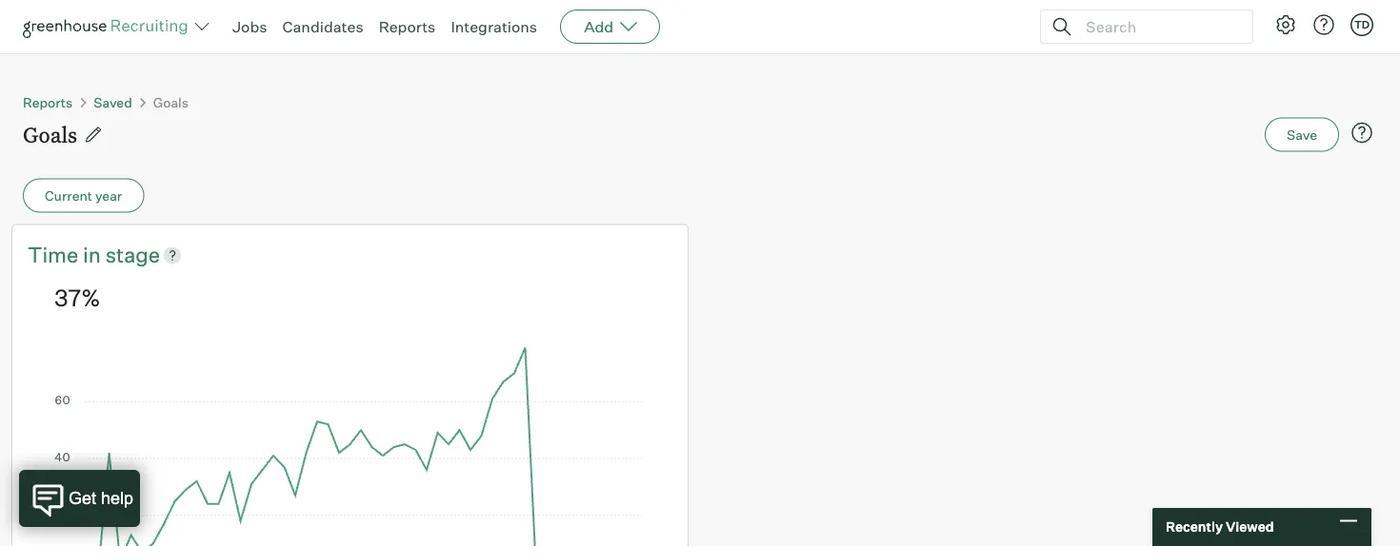 Task type: describe. For each thing, give the bounding box(es) containing it.
add
[[584, 17, 614, 36]]

configure image
[[1275, 13, 1298, 36]]

in link
[[83, 241, 106, 270]]

xychart image
[[54, 342, 646, 547]]

save button
[[1265, 118, 1340, 152]]

time in
[[28, 242, 106, 268]]

save
[[1287, 126, 1318, 143]]

time link
[[28, 241, 83, 270]]

1 horizontal spatial reports
[[379, 17, 436, 36]]

viewed
[[1226, 519, 1274, 536]]

current year button
[[23, 179, 144, 213]]

37%
[[54, 284, 100, 312]]

add button
[[560, 10, 660, 44]]

candidates
[[283, 17, 364, 36]]

1 horizontal spatial reports link
[[379, 17, 436, 36]]

current
[[45, 187, 92, 204]]

goals link
[[153, 94, 189, 111]]

1 vertical spatial reports
[[23, 94, 73, 111]]

edit image
[[84, 125, 103, 144]]

td
[[1355, 18, 1370, 31]]



Task type: vqa. For each thing, say whether or not it's contained in the screenshot.
"Recently"
yes



Task type: locate. For each thing, give the bounding box(es) containing it.
0 vertical spatial reports link
[[379, 17, 436, 36]]

stage link
[[106, 241, 160, 270]]

faq image
[[1351, 121, 1374, 144]]

goals left edit image on the left of the page
[[23, 121, 77, 149]]

greenhouse recruiting image
[[23, 15, 194, 38]]

1 horizontal spatial goals
[[153, 94, 189, 111]]

integrations
[[451, 17, 538, 36]]

goals
[[153, 94, 189, 111], [23, 121, 77, 149]]

reports left saved
[[23, 94, 73, 111]]

stage
[[106, 242, 160, 268]]

jobs
[[232, 17, 267, 36]]

goals right saved
[[153, 94, 189, 111]]

saved link
[[94, 94, 132, 111]]

td button
[[1351, 13, 1374, 36]]

integrations link
[[451, 17, 538, 36]]

year
[[95, 187, 122, 204]]

1 vertical spatial goals
[[23, 121, 77, 149]]

jobs link
[[232, 17, 267, 36]]

current year
[[45, 187, 122, 204]]

recently
[[1166, 519, 1223, 536]]

saved
[[94, 94, 132, 111]]

Search text field
[[1081, 13, 1236, 40]]

in
[[83, 242, 101, 268]]

0 vertical spatial goals
[[153, 94, 189, 111]]

0 horizontal spatial goals
[[23, 121, 77, 149]]

candidates link
[[283, 17, 364, 36]]

reports link right candidates link
[[379, 17, 436, 36]]

reports link
[[379, 17, 436, 36], [23, 94, 73, 111]]

1 vertical spatial reports link
[[23, 94, 73, 111]]

reports right candidates link
[[379, 17, 436, 36]]

reports link left saved
[[23, 94, 73, 111]]

td button
[[1347, 10, 1378, 40]]

0 horizontal spatial reports
[[23, 94, 73, 111]]

time
[[28, 242, 78, 268]]

reports
[[379, 17, 436, 36], [23, 94, 73, 111]]

0 vertical spatial reports
[[379, 17, 436, 36]]

recently viewed
[[1166, 519, 1274, 536]]

0 horizontal spatial reports link
[[23, 94, 73, 111]]



